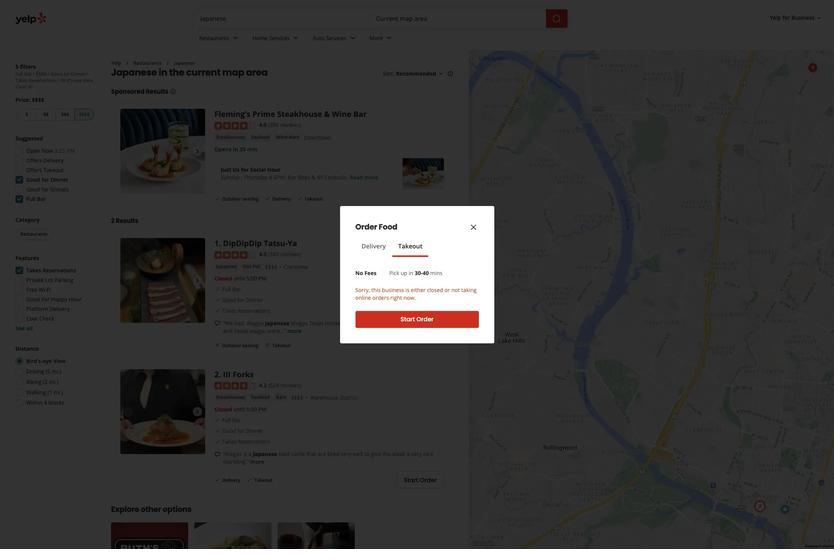 Task type: describe. For each thing, give the bounding box(es) containing it.
price: $$$$ group
[[15, 96, 96, 122]]

slideshow element for 2
[[120, 369, 205, 454]]

just
[[221, 166, 231, 173]]

dipdipdip tatsu-ya link
[[223, 238, 297, 249]]

1 vertical spatial dipdipdip tatsu-ya image
[[120, 238, 205, 323]]

seafood link for 4.0 (398 reviews)
[[250, 133, 272, 141]]

$$$$ button
[[75, 108, 94, 120]]

order for start order button
[[417, 315, 434, 324]]

16 close v2 image for takeout
[[265, 342, 271, 348]]

steakhouse
[[277, 109, 322, 119]]

1 horizontal spatial restaurants link
[[193, 28, 246, 50]]

iii
[[223, 369, 231, 380]]

area
[[246, 66, 268, 79]]

bird's-eye view
[[26, 357, 66, 365]]

4.2 star rating image
[[215, 382, 256, 390]]

seating for delivery
[[242, 196, 259, 202]]

up
[[401, 269, 408, 276]]

offers takeout
[[26, 166, 64, 174]]

-
[[241, 174, 243, 181]]

sponsored
[[111, 87, 145, 96]]

dinner inside the 5 filters full bar • $$$$ • good for dinner • takes reservations • bird's-eye view clear all
[[71, 71, 86, 77]]

more link
[[364, 28, 400, 50]]

$$$$ down (380
[[265, 263, 278, 270]]

pick
[[389, 269, 399, 276]]

bred
[[328, 450, 340, 458]]

delivery inside tab list
[[362, 242, 386, 250]]

for left "groups"
[[41, 186, 49, 193]]

eye inside the 5 filters full bar • $$$$ • good for dinner • takes reservations • bird's-eye view clear all
[[74, 77, 82, 84]]

4-
[[269, 174, 274, 181]]

sorry,
[[356, 286, 370, 293]]

takeout down '$9'
[[305, 196, 323, 202]]

more for 1 . dipdipdip tatsu-ya
[[288, 327, 302, 334]]

business
[[382, 286, 404, 293]]

driving (5 mi.)
[[26, 368, 61, 375]]

1 horizontal spatial texas
[[309, 319, 324, 327]]

"we
[[223, 319, 233, 327]]

yelp for yelp for business
[[770, 14, 782, 21]]

takes reservations for 2 . iii forks
[[222, 438, 270, 445]]

happy
[[51, 296, 67, 303]]

category group
[[14, 216, 96, 242]]

0 vertical spatial &
[[324, 109, 330, 119]]

map region
[[421, 46, 835, 549]]

hot pot button
[[242, 263, 262, 270]]

1 vertical spatial all
[[26, 324, 33, 332]]

1 vertical spatial restaurants link
[[133, 60, 162, 66]]

$
[[25, 111, 28, 118]]

had:
[[234, 319, 245, 327]]

1 vertical spatial japanese link
[[215, 263, 238, 270]]

omakase
[[368, 319, 392, 327]]

japanese inside button
[[216, 263, 237, 270]]

for inside 'button'
[[783, 14, 791, 21]]

and
[[223, 327, 233, 334]]

2 . iii forks
[[215, 369, 254, 380]]

min
[[247, 145, 258, 153]]

16 close v2 image for outdoor seating
[[215, 342, 221, 348]]

until for dipdipdip
[[234, 275, 245, 282]]

tofu
[[356, 319, 367, 327]]

5:00 for forks
[[246, 406, 257, 413]]

0 horizontal spatial is
[[243, 450, 247, 458]]

for up "wagyu
[[237, 427, 245, 435]]

walking
[[26, 389, 46, 396]]

open
[[26, 147, 40, 154]]

keyboard
[[806, 544, 822, 548]]

fleming's prime steakhouse & wine bar
[[215, 109, 367, 119]]

for
[[41, 296, 50, 303]]

mins
[[430, 269, 443, 276]]

start for start order button
[[401, 315, 415, 324]]

1 vertical spatial bars
[[276, 394, 287, 401]]

bites
[[298, 174, 310, 181]]

full down good for groups at the top of page
[[26, 195, 36, 203]]

start order for start order "link"
[[404, 476, 437, 485]]

order for start order "link"
[[420, 476, 437, 485]]

24 chevron down v2 image for more
[[385, 33, 394, 43]]

wine bars
[[276, 134, 299, 140]]

start order button
[[356, 311, 479, 328]]

outdoor seating for takeout
[[222, 342, 259, 349]]

24 chevron down v2 image for auto services
[[348, 33, 357, 43]]

business categories element
[[193, 28, 835, 50]]

wagyu texas homemade tofu omakase the japanese wagyu and texas wagyu were..."
[[223, 319, 444, 334]]

results for 2 results
[[116, 217, 138, 225]]

group containing features
[[13, 254, 96, 332]]

private
[[26, 276, 44, 284]]

nice
[[423, 450, 434, 458]]

0 vertical spatial takes reservations
[[26, 267, 76, 274]]

see all button
[[15, 324, 33, 332]]

offers for offers delivery
[[26, 157, 42, 164]]

japanese left beef
[[253, 450, 277, 458]]

$$$$ inside the 5 filters full bar • $$$$ • good for dinner • takes reservations • bird's-eye view clear all
[[36, 71, 46, 77]]

a inside beef cattle that are bred very well to give the steak a very nice marbling."
[[407, 450, 410, 458]]

features
[[15, 254, 39, 262]]

1 wagyu from the left
[[247, 319, 264, 327]]

platform delivery
[[26, 305, 70, 313]]

1 vertical spatial wagyu
[[250, 327, 266, 334]]

0 vertical spatial 16 info v2 image
[[448, 71, 454, 77]]

crestview
[[284, 263, 308, 270]]

now.
[[404, 294, 416, 301]]

marbling."
[[223, 458, 249, 465]]

takeout down offers delivery
[[43, 166, 64, 174]]

steakhouses button for 4.2
[[215, 394, 247, 401]]

takeout down were..."
[[273, 342, 291, 349]]

start order for start order button
[[401, 315, 434, 324]]

closed for iii forks
[[215, 406, 232, 413]]

japanese in the current map area
[[111, 66, 268, 79]]

(398
[[268, 121, 279, 129]]

outdoor for delivery
[[222, 196, 241, 202]]

japanese button
[[215, 263, 238, 270]]

delivery down open now 3:25 pm
[[43, 157, 64, 164]]

outdoor seating for delivery
[[222, 196, 259, 202]]

sponsored results
[[111, 87, 168, 96]]

reservations inside group
[[43, 267, 76, 274]]

ya
[[288, 238, 297, 249]]

taking
[[462, 286, 477, 293]]

steakhouses for 4.2
[[216, 394, 245, 401]]

$$ button
[[36, 108, 55, 120]]

1 vertical spatial pm
[[258, 275, 267, 282]]

filters
[[20, 63, 36, 70]]

yelp for business button
[[767, 11, 826, 25]]

1 vertical spatial texas
[[234, 327, 248, 334]]

well
[[353, 450, 363, 458]]

steakhouses for 4.0
[[216, 134, 245, 140]]

bar inside the 5 filters full bar • $$$$ • good for dinner • takes reservations • bird's-eye view clear all
[[24, 71, 32, 77]]

auto services link
[[307, 28, 364, 50]]

"we had: wagyu japanese
[[223, 319, 290, 327]]

. for 1
[[219, 238, 221, 249]]

japanese up sponsored results on the top
[[111, 66, 157, 79]]

orders
[[373, 294, 389, 301]]

"wagyu
[[223, 450, 242, 458]]

previous image for 1
[[123, 276, 133, 285]]

until for iii
[[234, 406, 245, 413]]

cocktails
[[325, 174, 347, 181]]

good for happy hour
[[26, 296, 82, 303]]

4.0 for 4.0 (398 reviews)
[[259, 121, 267, 129]]

full up "wagyu
[[222, 416, 231, 424]]

see all
[[15, 324, 33, 332]]

home services
[[253, 34, 290, 42]]

"wagyu is a japanese
[[223, 450, 277, 458]]

this
[[372, 286, 381, 293]]

0 vertical spatial order
[[356, 221, 377, 232]]

16 speech v2 image for 2
[[215, 452, 221, 458]]

seafood button for 4.2
[[250, 394, 272, 401]]

pm for category
[[67, 147, 75, 154]]

reservations up "wagyu is a japanese
[[238, 438, 270, 445]]

japanese inside wagyu texas homemade tofu omakase the japanese wagyu and texas wagyu were..."
[[404, 319, 427, 327]]

previous image for 2
[[123, 407, 133, 416]]

full inside the 5 filters full bar • $$$$ • good for dinner • takes reservations • bird's-eye view clear all
[[15, 71, 23, 77]]

japanese up were..."
[[265, 319, 290, 327]]

keyboard shortcu
[[806, 544, 835, 548]]

more
[[370, 34, 383, 42]]

reservations up "we had: wagyu japanese
[[238, 307, 270, 314]]

for up had:
[[237, 296, 245, 304]]

0 vertical spatial full bar
[[26, 195, 46, 203]]

5
[[15, 63, 19, 70]]

blocks
[[48, 399, 64, 406]]

2 for 2 results
[[111, 217, 115, 225]]

explore
[[111, 504, 139, 515]]

iii forks image inside map "region"
[[753, 499, 768, 514]]

other
[[141, 504, 161, 515]]

30-
[[415, 269, 423, 276]]

lot
[[45, 276, 53, 284]]

steakhouses link for 4.0
[[215, 133, 247, 141]]

$$$$ inside button
[[79, 111, 90, 118]]

2 results
[[111, 217, 138, 225]]

0 horizontal spatial fleming's prime steakhouse & wine bar image
[[120, 109, 205, 194]]

us
[[233, 166, 240, 173]]

1 reviews) from the top
[[281, 121, 301, 129]]

closed
[[427, 286, 443, 293]]

google image
[[471, 539, 497, 549]]

seafood link for 4.2 (629 reviews)
[[250, 394, 272, 401]]

delivery down happy
[[49, 305, 70, 313]]

cattle
[[291, 450, 305, 458]]

option group containing distance
[[13, 345, 96, 409]]

reviews) for forks
[[281, 382, 301, 389]]



Task type: vqa. For each thing, say whether or not it's contained in the screenshot.
Order Food
yes



Task type: locate. For each thing, give the bounding box(es) containing it.
in inside order food "dialog"
[[409, 269, 414, 276]]

steakhouses up opens in 35 min
[[216, 134, 245, 140]]

japanese left hot
[[216, 263, 237, 270]]

outdoor for takeout
[[222, 342, 241, 349]]

mi.) for biking (2 mi.)
[[49, 378, 59, 385]]

full
[[15, 71, 23, 77], [26, 195, 36, 203], [222, 285, 231, 293], [222, 416, 231, 424]]

1 vertical spatial steakhouses
[[216, 394, 245, 401]]

previous image
[[123, 147, 133, 156]]

0 horizontal spatial bars
[[276, 394, 287, 401]]

2 16 speech v2 image from the top
[[215, 452, 221, 458]]

full down the japanese button
[[222, 285, 231, 293]]

wagyu
[[247, 319, 264, 327], [291, 319, 308, 327]]

dinner
[[71, 71, 86, 77], [51, 176, 68, 183], [246, 296, 263, 304], [246, 427, 263, 435]]

coat check
[[26, 315, 54, 322]]

more link for dipdipdip tatsu-ya
[[288, 327, 302, 334]]

3 reviews) from the top
[[281, 382, 301, 389]]

that
[[307, 450, 317, 458]]

2 vertical spatial good for dinner
[[222, 427, 263, 435]]

2 16 close v2 image from the left
[[265, 342, 271, 348]]

closed until 5:00 pm for iii
[[215, 406, 267, 413]]

restaurants right 16 chevron right v2 image at the left top of page
[[133, 60, 162, 66]]

full bar
[[26, 195, 46, 203], [222, 285, 241, 293], [222, 416, 241, 424]]

driving
[[26, 368, 44, 375]]

seafood for 4.0
[[252, 134, 270, 140]]

seafood link up min
[[250, 133, 272, 141]]

hot pot
[[243, 263, 261, 270]]

0 horizontal spatial 24 chevron down v2 image
[[291, 33, 301, 43]]

2 seafood from the top
[[252, 394, 270, 401]]

16 chevron right v2 image
[[165, 60, 171, 66]]

0 vertical spatial 2
[[111, 217, 115, 225]]

0 vertical spatial until
[[234, 275, 245, 282]]

1 seating from the top
[[242, 196, 259, 202]]

is
[[406, 286, 410, 293], [243, 450, 247, 458]]

(629
[[268, 382, 279, 389]]

groups
[[50, 186, 69, 193]]

16 chevron right v2 image
[[124, 60, 130, 66]]

16 info v2 image
[[448, 71, 454, 77], [170, 88, 176, 95]]

2 for 2 . iii forks
[[215, 369, 219, 380]]

eye up $$$$ button
[[74, 77, 82, 84]]

order down nice
[[420, 476, 437, 485]]

restaurants inside 'button'
[[20, 231, 47, 237]]

1 services from the left
[[269, 34, 290, 42]]

outdoor seating down -
[[222, 196, 259, 202]]

4.0 left (380
[[259, 250, 267, 258]]

1 5:00 from the top
[[246, 275, 257, 282]]

the right the give on the left
[[383, 450, 391, 458]]

1 horizontal spatial fleming's prime steakhouse & wine bar image
[[778, 502, 793, 517]]

steakhouses link for 4.2
[[215, 394, 247, 401]]

tab list
[[356, 241, 429, 257]]

japanese right 16 chevron right v2 icon
[[174, 60, 195, 66]]

0 vertical spatial in
[[159, 66, 167, 79]]

wine bars button
[[275, 133, 301, 141]]

None search field
[[194, 9, 569, 28]]

takes inside group
[[26, 267, 41, 274]]

order down sorry, this business is either closed or not taking online orders right now.
[[417, 315, 434, 324]]

3 24 chevron down v2 image from the left
[[385, 33, 394, 43]]

0 horizontal spatial 16 close v2 image
[[215, 342, 221, 348]]

1 vertical spatial mi.)
[[49, 378, 59, 385]]

16 close v2 image
[[215, 342, 221, 348], [265, 342, 271, 348]]

within
[[26, 399, 43, 406]]

1 vertical spatial 4 star rating image
[[215, 251, 256, 259]]

5:00 for tatsu-
[[246, 275, 257, 282]]

good for dinner up "wagyu is a japanese
[[222, 427, 263, 435]]

. left iii
[[219, 369, 221, 380]]

2 next image from the top
[[193, 407, 202, 416]]

seating down thursday at top
[[242, 196, 259, 202]]

services right auto
[[326, 34, 347, 42]]

1 vertical spatial group
[[13, 254, 96, 332]]

eye inside option group
[[43, 357, 52, 365]]

good inside the 5 filters full bar • $$$$ • good for dinner • takes reservations • bird's-eye view clear all
[[51, 71, 62, 77]]

0 vertical spatial bars
[[289, 134, 299, 140]]

2 4.0 from the top
[[259, 250, 267, 258]]

0 vertical spatial seafood
[[252, 134, 270, 140]]

2 wagyu from the left
[[291, 319, 308, 327]]

2 slideshow element from the top
[[120, 238, 205, 323]]

start down steak
[[404, 476, 418, 485]]

pm down pot
[[258, 275, 267, 282]]

1 vertical spatial 16 info v2 image
[[170, 88, 176, 95]]

until down 4.2 star rating "image"
[[234, 406, 245, 413]]

outdoor
[[222, 196, 241, 202], [222, 342, 241, 349]]

1 vertical spatial restaurants
[[133, 60, 162, 66]]

seafood button
[[250, 133, 272, 141], [250, 394, 272, 401]]

start order link
[[397, 472, 444, 489]]

1 vertical spatial steakhouses button
[[215, 394, 247, 401]]

takes up "wagyu
[[222, 438, 237, 445]]

wine inside button
[[276, 134, 288, 140]]

next image
[[193, 276, 202, 285], [193, 407, 202, 416]]

24 chevron down v2 image right the auto services
[[348, 33, 357, 43]]

a up marbling."
[[249, 450, 252, 458]]

$9
[[317, 174, 323, 181]]

0 vertical spatial iii forks image
[[120, 369, 205, 454]]

0 vertical spatial wine
[[332, 109, 352, 119]]

texas down had:
[[234, 327, 248, 334]]

fleming's prime steakhouse & wine bar link
[[215, 109, 367, 119]]

1 very from the left
[[341, 450, 352, 458]]

0 horizontal spatial japanese link
[[174, 60, 195, 66]]

category
[[15, 216, 40, 223]]

offers down the open
[[26, 157, 42, 164]]

yelp left 16 chevron right v2 image at the left top of page
[[111, 60, 121, 66]]

1 vertical spatial takes reservations
[[222, 307, 270, 314]]

restaurants link
[[193, 28, 246, 50], [133, 60, 162, 66]]

very left well
[[341, 450, 352, 458]]

seafood button for 4.0
[[250, 133, 272, 141]]

2 group from the top
[[13, 254, 96, 332]]

group
[[13, 135, 96, 205], [13, 254, 96, 332]]

wagyu down "we had: wagyu japanese
[[250, 327, 266, 334]]

24 chevron down v2 image inside auto services link
[[348, 33, 357, 43]]

closed until 5:00 pm down 4.2 star rating "image"
[[215, 406, 267, 413]]

takes up private at the left of the page
[[26, 267, 41, 274]]

pm for explore other options
[[258, 406, 267, 413]]

the left "current"
[[169, 66, 184, 79]]

yelp link
[[111, 60, 121, 66]]

$$$ button
[[55, 108, 75, 120]]

order
[[356, 221, 377, 232], [417, 315, 434, 324], [420, 476, 437, 485]]

2 horizontal spatial in
[[409, 269, 414, 276]]

1 horizontal spatial more link
[[288, 327, 302, 334]]

1 horizontal spatial bird's-
[[61, 77, 74, 84]]

0 vertical spatial all
[[28, 83, 33, 90]]

slideshow element
[[120, 109, 205, 194], [120, 238, 205, 323], [120, 369, 205, 454]]

next image for 2 . iii forks
[[193, 407, 202, 416]]

bars down 4.2 (629 reviews)
[[276, 394, 287, 401]]

bird's- up "driving"
[[26, 357, 43, 365]]

1 vertical spatial wine
[[276, 134, 288, 140]]

takeout tab panel
[[356, 257, 429, 260]]

steak
[[392, 450, 406, 458]]

restaurants down category
[[20, 231, 47, 237]]

0 vertical spatial results
[[146, 87, 168, 96]]

1 vertical spatial more link
[[250, 458, 265, 465]]

order inside "link"
[[420, 476, 437, 485]]

0 vertical spatial restaurants link
[[193, 28, 246, 50]]

1 horizontal spatial dipdipdip tatsu-ya image
[[806, 60, 821, 76]]

0 horizontal spatial &
[[312, 174, 316, 181]]

0 horizontal spatial texas
[[234, 327, 248, 334]]

24 chevron down v2 image inside more link
[[385, 33, 394, 43]]

services right home
[[269, 34, 290, 42]]

in for japanese
[[159, 66, 167, 79]]

1 outdoor seating from the top
[[222, 196, 259, 202]]

for inside "just us for social hour sunday - thursday 4-6pm, bar bites & $9 cocktails read more"
[[241, 166, 249, 173]]

order food dialog
[[0, 0, 835, 549]]

mi.) for walking (1 mi.)
[[54, 389, 63, 396]]

1 offers from the top
[[26, 157, 42, 164]]

16 checkmark v2 image
[[265, 195, 271, 202], [215, 286, 221, 292], [215, 297, 221, 303], [215, 308, 221, 314], [215, 439, 221, 445]]

keyboard shortcu button
[[806, 544, 835, 549]]

in for opens
[[233, 145, 238, 153]]

iii forks image
[[120, 369, 205, 454], [753, 499, 768, 514]]

start order
[[401, 315, 434, 324], [404, 476, 437, 485]]

services for home services
[[269, 34, 290, 42]]

within 4 blocks
[[26, 399, 64, 406]]

1 slideshow element from the top
[[120, 109, 205, 194]]

0 vertical spatial steakhouses button
[[215, 133, 247, 141]]

sunday
[[221, 174, 240, 181]]

2 seafood link from the top
[[250, 394, 272, 401]]

reviews) down ya
[[281, 250, 301, 258]]

steakhouses link up opens in 35 min
[[215, 133, 247, 141]]

see
[[15, 324, 25, 332]]

2 outdoor from the top
[[222, 342, 241, 349]]

for down offers takeout
[[42, 176, 49, 183]]

4 star rating image down dipdipdip
[[215, 251, 256, 259]]

in
[[159, 66, 167, 79], [233, 145, 238, 153], [409, 269, 414, 276]]

reservations down filters
[[29, 77, 57, 84]]

services
[[269, 34, 290, 42], [326, 34, 347, 42]]

24 chevron down v2 image
[[231, 33, 240, 43]]

platform
[[26, 305, 48, 313]]

1 vertical spatial next image
[[193, 407, 202, 416]]

0 vertical spatial 5:00
[[246, 275, 257, 282]]

eye up (5
[[43, 357, 52, 365]]

2 closed until 5:00 pm from the top
[[215, 406, 267, 413]]

fleming's prime steakhouse & wine bar image
[[120, 109, 205, 194], [778, 502, 793, 517]]

4
[[44, 399, 47, 406]]

open now 3:25 pm
[[26, 147, 75, 154]]

steakhouses link
[[215, 133, 247, 141], [215, 394, 247, 401]]

close image
[[469, 223, 478, 232]]

1 vertical spatial view
[[53, 357, 66, 365]]

1 closed from the top
[[215, 275, 232, 282]]

0 vertical spatial start order
[[401, 315, 434, 324]]

start inside "link"
[[404, 476, 418, 485]]

yelp inside 'button'
[[770, 14, 782, 21]]

0 vertical spatial pm
[[67, 147, 75, 154]]

steakhouses button for 4.0
[[215, 133, 247, 141]]

16 chevron down v2 image
[[816, 15, 823, 21]]

pm down 4.2
[[258, 406, 267, 413]]

full bar for 1
[[222, 285, 241, 293]]

1 horizontal spatial is
[[406, 286, 410, 293]]

delivery down 6pm,
[[273, 196, 291, 202]]

1 horizontal spatial wagyu
[[291, 319, 308, 327]]

view inside option group
[[53, 357, 66, 365]]

1 vertical spatial start order
[[404, 476, 437, 485]]

offers down offers delivery
[[26, 166, 42, 174]]

all inside the 5 filters full bar • $$$$ • good for dinner • takes reservations • bird's-eye view clear all
[[28, 83, 33, 90]]

2 24 chevron down v2 image from the left
[[348, 33, 357, 43]]

walking (1 mi.)
[[26, 389, 63, 396]]

1 16 close v2 image from the left
[[215, 342, 221, 348]]

2 until from the top
[[234, 406, 245, 413]]

biking
[[26, 378, 42, 385]]

very left nice
[[411, 450, 422, 458]]

1 vertical spatial 5:00
[[246, 406, 257, 413]]

0 horizontal spatial the
[[169, 66, 184, 79]]

steakhouses down 4.2 star rating "image"
[[216, 394, 245, 401]]

2 outdoor seating from the top
[[222, 342, 259, 349]]

bar inside "just us for social hour sunday - thursday 4-6pm, bar bites & $9 cocktails read more"
[[288, 174, 297, 181]]

more down "wagyu is a japanese
[[250, 458, 265, 465]]

tab list containing delivery
[[356, 241, 429, 257]]

home
[[253, 34, 268, 42]]

$$$$ down filters
[[36, 71, 46, 77]]

2 seafood button from the top
[[250, 394, 272, 401]]

2 . from the top
[[219, 369, 221, 380]]

1 vertical spatial eye
[[43, 357, 52, 365]]

restaurants for 'restaurants' link to the right
[[199, 34, 229, 42]]

1 horizontal spatial very
[[411, 450, 422, 458]]

is inside sorry, this business is either closed or not taking online orders right now.
[[406, 286, 410, 293]]

1 vertical spatial seafood
[[252, 394, 270, 401]]

4.0 for 4.0 (380 reviews)
[[259, 250, 267, 258]]

1 until from the top
[[234, 275, 245, 282]]

1 vertical spatial is
[[243, 450, 247, 458]]

. for 2
[[219, 369, 221, 380]]

explore other options
[[111, 504, 192, 515]]

more link down "wagyu is a japanese
[[250, 458, 265, 465]]

0 vertical spatial the
[[169, 66, 184, 79]]

texas left the homemade
[[309, 319, 324, 327]]

24 chevron down v2 image for home services
[[291, 33, 301, 43]]

5:00 down hot pot button
[[246, 275, 257, 282]]

(5
[[45, 368, 50, 375]]

takeout up takeout tab panel
[[398, 242, 423, 250]]

seafood up min
[[252, 134, 270, 140]]

restaurants inside business categories element
[[199, 34, 229, 42]]

2 horizontal spatial more
[[365, 174, 378, 181]]

seating for takeout
[[242, 342, 259, 349]]

tab list inside order food "dialog"
[[356, 241, 429, 257]]

steakhouses button up opens in 35 min
[[215, 133, 247, 141]]

1 4 star rating image from the top
[[215, 122, 256, 130]]

1 horizontal spatial the
[[383, 450, 391, 458]]

distance
[[15, 345, 39, 352]]

0 vertical spatial start
[[401, 315, 415, 324]]

search image
[[552, 14, 562, 23]]

1 steakhouses button from the top
[[215, 133, 247, 141]]

all right see
[[26, 324, 33, 332]]

24 chevron down v2 image
[[291, 33, 301, 43], [348, 33, 357, 43], [385, 33, 394, 43]]

hour
[[267, 166, 281, 173], [69, 296, 82, 303]]

full bar for 2
[[222, 416, 241, 424]]

2 4 star rating image from the top
[[215, 251, 256, 259]]

bird's- inside the 5 filters full bar • $$$$ • good for dinner • takes reservations • bird's-eye view clear all
[[61, 77, 74, 84]]

reviews)
[[281, 121, 301, 129], [281, 250, 301, 258], [281, 382, 301, 389]]

0 horizontal spatial hour
[[69, 296, 82, 303]]

1 horizontal spatial yelp
[[770, 14, 782, 21]]

results for sponsored results
[[146, 87, 168, 96]]

takeout down "wagyu is a japanese
[[254, 477, 273, 483]]

1 closed until 5:00 pm from the top
[[215, 275, 267, 282]]

hour inside "just us for social hour sunday - thursday 4-6pm, bar bites & $9 cocktails read more"
[[267, 166, 281, 173]]

0 vertical spatial 4 star rating image
[[215, 122, 256, 130]]

2 vertical spatial mi.)
[[54, 389, 63, 396]]

0 horizontal spatial wagyu
[[247, 319, 264, 327]]

1 16 speech v2 image from the top
[[215, 320, 221, 327]]

& up downtown
[[324, 109, 330, 119]]

prime
[[253, 109, 275, 119]]

1 horizontal spatial a
[[407, 450, 410, 458]]

food
[[379, 221, 398, 232]]

takes reservations up "wagyu is a japanese
[[222, 438, 270, 445]]

private lot parking
[[26, 276, 73, 284]]

1 vertical spatial seafood button
[[250, 394, 272, 401]]

16 checkmark v2 image
[[215, 195, 221, 202], [297, 195, 303, 202], [215, 417, 221, 423], [215, 428, 221, 434], [215, 477, 221, 483], [247, 477, 253, 483]]

is up now.
[[406, 286, 410, 293]]

fi
[[47, 286, 51, 293]]

16 speech v2 image
[[215, 320, 221, 327], [215, 452, 221, 458]]

are
[[318, 450, 326, 458]]

1 vertical spatial order
[[417, 315, 434, 324]]

full down 5
[[15, 71, 23, 77]]

takes reservations
[[26, 267, 76, 274], [222, 307, 270, 314], [222, 438, 270, 445]]

0 vertical spatial group
[[13, 135, 96, 205]]

0 horizontal spatial iii forks image
[[120, 369, 205, 454]]

40
[[423, 269, 429, 276]]

the inside beef cattle that are bred very well to give the steak a very nice marbling."
[[383, 450, 391, 458]]

closed
[[215, 275, 232, 282], [215, 406, 232, 413]]

1 horizontal spatial wine
[[332, 109, 352, 119]]

1 24 chevron down v2 image from the left
[[291, 33, 301, 43]]

0 vertical spatial steakhouses
[[216, 134, 245, 140]]

1 vertical spatial seafood link
[[250, 394, 272, 401]]

services for auto services
[[326, 34, 347, 42]]

yelp for yelp link
[[111, 60, 121, 66]]

takes down 5
[[15, 77, 28, 84]]

2 vertical spatial more
[[250, 458, 265, 465]]

1 vertical spatial 2
[[215, 369, 219, 380]]

bird's- up the price: $$$$ group
[[61, 77, 74, 84]]

takes up "we
[[222, 307, 237, 314]]

4.0 (380 reviews)
[[259, 250, 301, 258]]

view inside the 5 filters full bar • $$$$ • good for dinner • takes reservations • bird's-eye view clear all
[[83, 77, 93, 84]]

reviews) for tatsu-
[[281, 250, 301, 258]]

start for start order "link"
[[404, 476, 418, 485]]

home services link
[[246, 28, 307, 50]]

1 vertical spatial steakhouses link
[[215, 394, 247, 401]]

1 next image from the top
[[193, 276, 202, 285]]

0 vertical spatial reviews)
[[281, 121, 301, 129]]

order inside button
[[417, 315, 434, 324]]

takes inside the 5 filters full bar • $$$$ • good for dinner • takes reservations • bird's-eye view clear all
[[15, 77, 28, 84]]

takeout inside order food "dialog"
[[398, 242, 423, 250]]

full bar down the japanese button
[[222, 285, 241, 293]]

1 horizontal spatial japanese link
[[215, 263, 238, 270]]

1 vertical spatial in
[[233, 145, 238, 153]]

1 a from the left
[[249, 450, 252, 458]]

0 vertical spatial previous image
[[123, 276, 133, 285]]

free wi-fi
[[26, 286, 51, 293]]

1 vertical spatial fleming's prime steakhouse & wine bar image
[[778, 502, 793, 517]]

fleming's prime steakhouse & wine bar image inside map "region"
[[778, 502, 793, 517]]

4 star rating image for 4.0 (398 reviews)
[[215, 122, 256, 130]]

bars button
[[275, 394, 288, 401]]

delivery down marbling."
[[222, 477, 241, 483]]

now
[[42, 147, 53, 154]]

0 vertical spatial closed
[[215, 275, 232, 282]]

0 horizontal spatial restaurants link
[[133, 60, 162, 66]]

start order inside button
[[401, 315, 434, 324]]

option group
[[13, 345, 96, 409]]

seafood button up min
[[250, 133, 272, 141]]

good for dinner for 1 . dipdipdip tatsu-ya
[[222, 296, 263, 304]]

seafood link down 4.2
[[250, 394, 272, 401]]

2 very from the left
[[411, 450, 422, 458]]

restaurants
[[199, 34, 229, 42], [133, 60, 162, 66], [20, 231, 47, 237]]

$$$$ right bars link at the bottom of page
[[291, 394, 304, 401]]

2 previous image from the top
[[123, 407, 133, 416]]

for
[[783, 14, 791, 21], [64, 71, 70, 77], [241, 166, 249, 173], [42, 176, 49, 183], [41, 186, 49, 193], [237, 296, 245, 304], [237, 427, 245, 435]]

bars
[[289, 134, 299, 140], [276, 394, 287, 401]]

2 vertical spatial takes reservations
[[222, 438, 270, 445]]

& inside "just us for social hour sunday - thursday 4-6pm, bar bites & $9 cocktails read more"
[[312, 174, 316, 181]]

0 horizontal spatial results
[[116, 217, 138, 225]]

1 vertical spatial outdoor seating
[[222, 342, 259, 349]]

reservations
[[29, 77, 57, 84], [43, 267, 76, 274], [238, 307, 270, 314], [238, 438, 270, 445]]

1 steakhouses from the top
[[216, 134, 245, 140]]

closed until 5:00 pm for dipdipdip
[[215, 275, 267, 282]]

4 star rating image for 4.0 (380 reviews)
[[215, 251, 256, 259]]

1 steakhouses link from the top
[[215, 133, 247, 141]]

0 horizontal spatial very
[[341, 450, 352, 458]]

wagyu down the closed
[[428, 319, 444, 327]]

wagyu inside wagyu texas homemade tofu omakase the japanese wagyu and texas wagyu were..."
[[291, 319, 308, 327]]

2 horizontal spatial 24 chevron down v2 image
[[385, 33, 394, 43]]

beef
[[279, 450, 290, 458]]

steakhouses button
[[215, 133, 247, 141], [215, 394, 247, 401]]

24 chevron down v2 image inside home services link
[[291, 33, 301, 43]]

1 previous image from the top
[[123, 276, 133, 285]]

0 vertical spatial good for dinner
[[26, 176, 68, 183]]

the
[[393, 319, 402, 327]]

steakhouses
[[216, 134, 245, 140], [216, 394, 245, 401]]

seafood down 4.2
[[252, 394, 270, 401]]

0 horizontal spatial in
[[159, 66, 167, 79]]

2 a from the left
[[407, 450, 410, 458]]

full bar down good for groups at the top of page
[[26, 195, 46, 203]]

outdoor down and
[[222, 342, 241, 349]]

start down now.
[[401, 315, 415, 324]]

yelp
[[770, 14, 782, 21], [111, 60, 121, 66]]

view up "driving (5 mi.)"
[[53, 357, 66, 365]]

start inside button
[[401, 315, 415, 324]]

dipdipdip tatsu-ya image
[[806, 60, 821, 76], [120, 238, 205, 323]]

(1
[[47, 389, 52, 396]]

more for 2 . iii forks
[[250, 458, 265, 465]]

hour inside group
[[69, 296, 82, 303]]

start order inside "link"
[[404, 476, 437, 485]]

pick up in 30-40 mins
[[389, 269, 443, 276]]

closed down the japanese button
[[215, 275, 232, 282]]

previous image
[[123, 276, 133, 285], [123, 407, 133, 416]]

seafood for 4.2
[[252, 394, 270, 401]]

2 seating from the top
[[242, 342, 259, 349]]

slideshow element for 1
[[120, 238, 205, 323]]

2
[[111, 217, 115, 225], [215, 369, 219, 380]]

2 steakhouses button from the top
[[215, 394, 247, 401]]

2 steakhouses from the top
[[216, 394, 245, 401]]

1 horizontal spatial bars
[[289, 134, 299, 140]]

offers for offers takeout
[[26, 166, 42, 174]]

wine bars link
[[275, 133, 301, 141]]

1 group from the top
[[13, 135, 96, 205]]

auto
[[313, 34, 325, 42]]

next image for 1 . dipdipdip tatsu-ya
[[193, 276, 202, 285]]

0 vertical spatial outdoor seating
[[222, 196, 259, 202]]

$$
[[43, 111, 49, 118]]

reservations inside the 5 filters full bar • $$$$ • good for dinner • takes reservations • bird's-eye view clear all
[[29, 77, 57, 84]]

more link for iii forks
[[250, 458, 265, 465]]

0 horizontal spatial services
[[269, 34, 290, 42]]

4 star rating image
[[215, 122, 256, 130], [215, 251, 256, 259]]

closed for dipdipdip tatsu-ya
[[215, 275, 232, 282]]

1 seafood button from the top
[[250, 133, 272, 141]]

1 seafood link from the top
[[250, 133, 272, 141]]

0 vertical spatial outdoor
[[222, 196, 241, 202]]

group containing suggested
[[13, 135, 96, 205]]

$$$$ right price: at top left
[[32, 96, 44, 103]]

price: $$$$
[[15, 96, 44, 103]]

1 4.0 from the top
[[259, 121, 267, 129]]

2 offers from the top
[[26, 166, 42, 174]]

0 vertical spatial wagyu
[[428, 319, 444, 327]]

good for dinner for 2 . iii forks
[[222, 427, 263, 435]]

1 vertical spatial outdoor
[[222, 342, 241, 349]]

restaurants left 24 chevron down v2 icon
[[199, 34, 229, 42]]

japanese link right 16 chevron right v2 icon
[[174, 60, 195, 66]]

1 outdoor from the top
[[222, 196, 241, 202]]

were..."
[[267, 327, 286, 334]]

16 speech v2 image left "wagyu
[[215, 452, 221, 458]]

mi.) for driving (5 mi.)
[[52, 368, 61, 375]]

1 vertical spatial iii forks image
[[753, 499, 768, 514]]

3 slideshow element from the top
[[120, 369, 205, 454]]

bars down 4.0 (398 reviews)
[[289, 134, 299, 140]]

4.0
[[259, 121, 267, 129], [259, 250, 267, 258]]

4.0 left the (398
[[259, 121, 267, 129]]

in right the 'up' at left
[[409, 269, 414, 276]]

16 speech v2 image for 1
[[215, 320, 221, 327]]

more inside "just us for social hour sunday - thursday 4-6pm, bar bites & $9 cocktails read more"
[[365, 174, 378, 181]]

2 steakhouses link from the top
[[215, 394, 247, 401]]

2 reviews) from the top
[[281, 250, 301, 258]]

restaurants for restaurants 'button'
[[20, 231, 47, 237]]

until down hot
[[234, 275, 245, 282]]

2 5:00 from the top
[[246, 406, 257, 413]]

opens in 35 min
[[215, 145, 258, 153]]

1 horizontal spatial restaurants
[[133, 60, 162, 66]]

the
[[169, 66, 184, 79], [383, 450, 391, 458]]

outdoor seating
[[222, 196, 259, 202], [222, 342, 259, 349]]

1 seafood from the top
[[252, 134, 270, 140]]

0 horizontal spatial a
[[249, 450, 252, 458]]

0 vertical spatial view
[[83, 77, 93, 84]]

takes reservations for 1 . dipdipdip tatsu-ya
[[222, 307, 270, 314]]

hour up 4-
[[267, 166, 281, 173]]

1 vertical spatial bird's-
[[26, 357, 43, 365]]

takes reservations up had:
[[222, 307, 270, 314]]

1 vertical spatial until
[[234, 406, 245, 413]]

5:00 down 4.2 star rating "image"
[[246, 406, 257, 413]]

0 vertical spatial is
[[406, 286, 410, 293]]

2 closed from the top
[[215, 406, 232, 413]]

1 vertical spatial closed
[[215, 406, 232, 413]]

yelp for business
[[770, 14, 815, 21]]

for inside the 5 filters full bar • $$$$ • good for dinner • takes reservations • bird's-eye view clear all
[[64, 71, 70, 77]]

start order down now.
[[401, 315, 434, 324]]

0 vertical spatial more link
[[288, 327, 302, 334]]

order left the food
[[356, 221, 377, 232]]

more right read
[[365, 174, 378, 181]]

more link
[[288, 327, 302, 334], [250, 458, 265, 465]]

24 chevron down v2 image left auto
[[291, 33, 301, 43]]

reviews) up bars button
[[281, 382, 301, 389]]

1 . from the top
[[219, 238, 221, 249]]

takes reservations up private lot parking
[[26, 267, 76, 274]]

1 vertical spatial good for dinner
[[222, 296, 263, 304]]

next image
[[193, 147, 202, 156]]

2 services from the left
[[326, 34, 347, 42]]

is up marbling."
[[243, 450, 247, 458]]

price:
[[15, 96, 30, 103]]

4.2 (629 reviews)
[[259, 382, 301, 389]]



